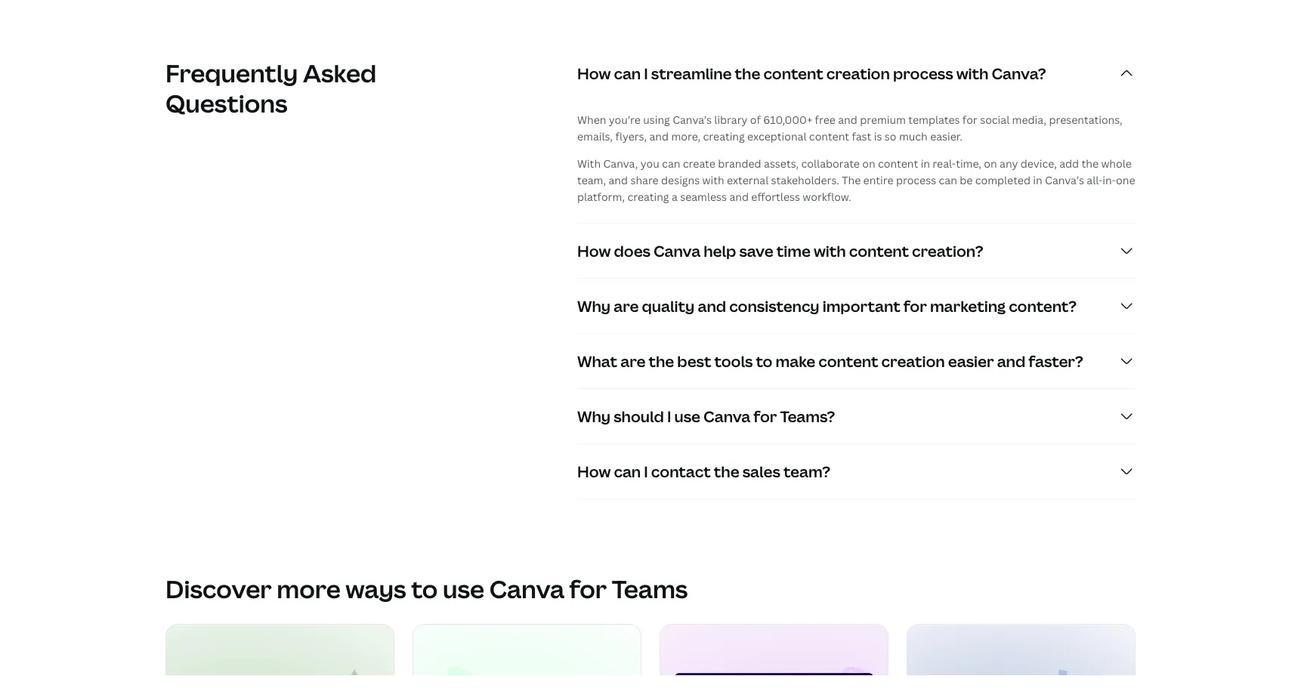 Task type: describe. For each thing, give the bounding box(es) containing it.
time
[[777, 240, 811, 261]]

frequently asked questions
[[166, 57, 377, 120]]

more,
[[672, 129, 701, 143]]

entire
[[864, 173, 894, 187]]

how can i streamline the content creation process with canva?
[[578, 63, 1047, 83]]

how can i contact the sales team? button
[[578, 444, 1136, 499]]

1 horizontal spatial with
[[814, 240, 846, 261]]

real-
[[933, 156, 956, 170]]

media,
[[1013, 112, 1047, 126]]

social
[[981, 112, 1010, 126]]

and inside dropdown button
[[698, 295, 727, 316]]

a
[[672, 189, 678, 204]]

what are the best tools to make content creation easier and faster?
[[578, 351, 1084, 371]]

of
[[751, 112, 761, 126]]

one
[[1117, 173, 1136, 187]]

0 vertical spatial in
[[921, 156, 931, 170]]

device,
[[1021, 156, 1057, 170]]

2 vertical spatial canva
[[490, 573, 565, 606]]

for left the teams?
[[754, 406, 777, 427]]

stakeholders.
[[772, 173, 840, 187]]

can down real-
[[939, 173, 958, 187]]

content up 610,000+
[[764, 63, 824, 83]]

the inside dropdown button
[[649, 351, 675, 371]]

for left teams
[[570, 573, 607, 606]]

team?
[[784, 461, 831, 482]]

content inside the 'when you're using canva's library of 610,000+ free and premium templates for social media, presentations, emails, flyers, and more, creating exceptional content fast is so much easier.'
[[810, 129, 850, 143]]

tools
[[715, 351, 753, 371]]

1 vertical spatial use
[[443, 573, 485, 606]]

content inside dropdown button
[[819, 351, 879, 371]]

presentations,
[[1050, 112, 1123, 126]]

1 vertical spatial in
[[1034, 173, 1043, 187]]

how can i contact the sales team?
[[578, 461, 831, 482]]

and up 'fast'
[[839, 112, 858, 126]]

0 vertical spatial with
[[957, 63, 989, 83]]

premium
[[860, 112, 906, 126]]

effortless
[[752, 189, 801, 204]]

process inside with canva, you can create branded assets, collaborate on content in real-time, on any device, add the whole team, and share designs with external stakeholders. the entire process can be completed in canva's all-in-one platform, creating a seamless and effortless workflow.
[[897, 173, 937, 187]]

i for use
[[668, 406, 672, 427]]

how does canva help save time with content creation?
[[578, 240, 984, 261]]

more
[[277, 573, 341, 606]]

add
[[1060, 156, 1080, 170]]

are for what
[[621, 351, 646, 371]]

free
[[815, 112, 836, 126]]

and inside dropdown button
[[998, 351, 1026, 371]]

is
[[875, 129, 883, 143]]

should
[[614, 406, 664, 427]]

marketing
[[931, 295, 1006, 316]]

1 on from the left
[[863, 156, 876, 170]]

be
[[960, 173, 973, 187]]

can left contact
[[614, 461, 641, 482]]

whole
[[1102, 156, 1132, 170]]

collaborate
[[802, 156, 860, 170]]

share
[[631, 173, 659, 187]]

and down canva,
[[609, 173, 628, 187]]

how can i streamline the content creation process with canva? button
[[578, 46, 1136, 100]]

resource planschedule image
[[908, 625, 1136, 677]]

you're
[[609, 112, 641, 126]]

why are quality and consistency important for marketing content? button
[[578, 279, 1136, 333]]

use inside dropdown button
[[675, 406, 701, 427]]

with canva, you can create branded assets, collaborate on content in real-time, on any device, add the whole team, and share designs with external stakeholders. the entire process can be completed in canva's all-in-one platform, creating a seamless and effortless workflow.
[[578, 156, 1136, 204]]

canva's inside the 'when you're using canva's library of 610,000+ free and premium templates for social media, presentations, emails, flyers, and more, creating exceptional content fast is so much easier.'
[[673, 112, 712, 126]]

fast
[[852, 129, 872, 143]]

contact
[[652, 461, 711, 482]]

why are quality and consistency important for marketing content?
[[578, 295, 1077, 316]]

to inside dropdown button
[[756, 351, 773, 371]]

why for why are quality and consistency important for marketing content?
[[578, 295, 611, 316]]

workflow.
[[803, 189, 852, 204]]

resource improvecollaboration image
[[661, 625, 888, 677]]

1 vertical spatial canva
[[704, 406, 751, 427]]

asked
[[303, 57, 377, 89]]

discover more ways to use canva for teams
[[166, 573, 688, 606]]

help
[[704, 240, 737, 261]]

canva's inside with canva, you can create branded assets, collaborate on content in real-time, on any device, add the whole team, and share designs with external stakeholders. the entire process can be completed in canva's all-in-one platform, creating a seamless and effortless workflow.
[[1046, 173, 1085, 187]]

using
[[643, 112, 670, 126]]

emails,
[[578, 129, 613, 143]]

2 on from the left
[[985, 156, 998, 170]]

the up of
[[735, 63, 761, 83]]

external
[[727, 173, 769, 187]]

what are the best tools to make content creation easier and faster? button
[[578, 334, 1136, 388]]

with
[[578, 156, 601, 170]]

sales
[[743, 461, 781, 482]]

library
[[715, 112, 748, 126]]

easier.
[[931, 129, 963, 143]]



Task type: vqa. For each thing, say whether or not it's contained in the screenshot.
CREATION?
yes



Task type: locate. For each thing, give the bounding box(es) containing it.
in
[[921, 156, 931, 170], [1034, 173, 1043, 187]]

teams
[[612, 573, 688, 606]]

designs
[[662, 173, 700, 187]]

0 vertical spatial i
[[644, 63, 648, 83]]

can
[[614, 63, 641, 83], [662, 156, 681, 170], [939, 173, 958, 187], [614, 461, 641, 482]]

0 horizontal spatial canva's
[[673, 112, 712, 126]]

creating inside the 'when you're using canva's library of 610,000+ free and premium templates for social media, presentations, emails, flyers, and more, creating exceptional content fast is so much easier.'
[[704, 129, 745, 143]]

0 vertical spatial why
[[578, 295, 611, 316]]

2 why from the top
[[578, 406, 611, 427]]

canva,
[[604, 156, 638, 170]]

the inside with canva, you can create branded assets, collaborate on content in real-time, on any device, add the whole team, and share designs with external stakeholders. the entire process can be completed in canva's all-in-one platform, creating a seamless and effortless workflow.
[[1082, 156, 1099, 170]]

with up "seamless"
[[703, 173, 725, 187]]

1 vertical spatial canva's
[[1046, 173, 1085, 187]]

easier
[[949, 351, 995, 371]]

0 vertical spatial canva's
[[673, 112, 712, 126]]

0 horizontal spatial on
[[863, 156, 876, 170]]

resource engageyouraudience image
[[166, 625, 394, 677]]

why should i use canva for teams?
[[578, 406, 836, 427]]

0 vertical spatial creating
[[704, 129, 745, 143]]

creation inside what are the best tools to make content creation easier and faster? dropdown button
[[882, 351, 946, 371]]

the up "all-"
[[1082, 156, 1099, 170]]

for left social
[[963, 112, 978, 126]]

with
[[957, 63, 989, 83], [703, 173, 725, 187], [814, 240, 846, 261]]

2 how from the top
[[578, 240, 611, 261]]

any
[[1000, 156, 1019, 170]]

how for how can i streamline the content creation process with canva?
[[578, 63, 611, 83]]

make
[[776, 351, 816, 371]]

save
[[740, 240, 774, 261]]

are for why
[[614, 295, 639, 316]]

process inside dropdown button
[[894, 63, 954, 83]]

0 vertical spatial to
[[756, 351, 773, 371]]

the
[[735, 63, 761, 83], [1082, 156, 1099, 170], [649, 351, 675, 371], [714, 461, 740, 482]]

are left the quality
[[614, 295, 639, 316]]

and
[[839, 112, 858, 126], [650, 129, 669, 143], [609, 173, 628, 187], [730, 189, 749, 204], [698, 295, 727, 316], [998, 351, 1026, 371]]

teams?
[[781, 406, 836, 427]]

how inside how does canva help save time with content creation? dropdown button
[[578, 240, 611, 261]]

1 horizontal spatial to
[[756, 351, 773, 371]]

content up entire
[[878, 156, 919, 170]]

when you're using canva's library of 610,000+ free and premium templates for social media, presentations, emails, flyers, and more, creating exceptional content fast is so much easier.
[[578, 112, 1123, 143]]

questions
[[166, 87, 288, 120]]

0 vertical spatial creation
[[827, 63, 890, 83]]

can up you're
[[614, 63, 641, 83]]

i left streamline
[[644, 63, 648, 83]]

on left any
[[985, 156, 998, 170]]

so
[[885, 129, 897, 143]]

why should i use canva for teams? button
[[578, 389, 1136, 444]]

creating down library
[[704, 129, 745, 143]]

are
[[614, 295, 639, 316], [621, 351, 646, 371]]

canva left help
[[654, 240, 701, 261]]

why for why should i use canva for teams?
[[578, 406, 611, 427]]

frequently
[[166, 57, 298, 89]]

1 vertical spatial to
[[411, 573, 438, 606]]

ways
[[346, 573, 406, 606]]

can up designs
[[662, 156, 681, 170]]

templates
[[909, 112, 960, 126]]

and right the quality
[[698, 295, 727, 316]]

streamline
[[652, 63, 732, 83]]

content down free
[[810, 129, 850, 143]]

with right "time"
[[814, 240, 846, 261]]

consistency
[[730, 295, 820, 316]]

creation up premium
[[827, 63, 890, 83]]

1 horizontal spatial use
[[675, 406, 701, 427]]

how for how does canva help save time with content creation?
[[578, 240, 611, 261]]

creation?
[[913, 240, 984, 261]]

0 horizontal spatial with
[[703, 173, 725, 187]]

use
[[675, 406, 701, 427], [443, 573, 485, 606]]

why
[[578, 295, 611, 316], [578, 406, 611, 427]]

to right ways
[[411, 573, 438, 606]]

2 vertical spatial with
[[814, 240, 846, 261]]

how inside how can i contact the sales team? dropdown button
[[578, 461, 611, 482]]

0 horizontal spatial creating
[[628, 189, 669, 204]]

branded
[[718, 156, 762, 170]]

quality
[[642, 295, 695, 316]]

process up templates
[[894, 63, 954, 83]]

are inside dropdown button
[[614, 295, 639, 316]]

for inside the 'when you're using canva's library of 610,000+ free and premium templates for social media, presentations, emails, flyers, and more, creating exceptional content fast is so much easier.'
[[963, 112, 978, 126]]

content
[[764, 63, 824, 83], [810, 129, 850, 143], [878, 156, 919, 170], [850, 240, 909, 261], [819, 351, 879, 371]]

0 vertical spatial use
[[675, 406, 701, 427]]

creating
[[704, 129, 745, 143], [628, 189, 669, 204]]

2 horizontal spatial canva
[[704, 406, 751, 427]]

how for how can i contact the sales team?
[[578, 461, 611, 482]]

0 horizontal spatial to
[[411, 573, 438, 606]]

0 horizontal spatial use
[[443, 573, 485, 606]]

i for streamline
[[644, 63, 648, 83]]

1 how from the top
[[578, 63, 611, 83]]

the left best
[[649, 351, 675, 371]]

why left should
[[578, 406, 611, 427]]

exceptional
[[748, 129, 807, 143]]

process
[[894, 63, 954, 83], [897, 173, 937, 187]]

1 horizontal spatial on
[[985, 156, 998, 170]]

1 vertical spatial creating
[[628, 189, 669, 204]]

canva up resource buildyourbrand image
[[490, 573, 565, 606]]

how
[[578, 63, 611, 83], [578, 240, 611, 261], [578, 461, 611, 482]]

resource buildyourbrand image
[[414, 625, 641, 677]]

i inside how can i streamline the content creation process with canva? dropdown button
[[644, 63, 648, 83]]

2 vertical spatial how
[[578, 461, 611, 482]]

why up what
[[578, 295, 611, 316]]

canva down "tools"
[[704, 406, 751, 427]]

0 vertical spatial are
[[614, 295, 639, 316]]

2 horizontal spatial with
[[957, 63, 989, 83]]

to right "tools"
[[756, 351, 773, 371]]

for left the 'marketing'
[[904, 295, 927, 316]]

1 vertical spatial with
[[703, 173, 725, 187]]

you
[[641, 156, 660, 170]]

i left contact
[[644, 461, 648, 482]]

team,
[[578, 173, 606, 187]]

the left sales in the bottom right of the page
[[714, 461, 740, 482]]

for
[[963, 112, 978, 126], [904, 295, 927, 316], [754, 406, 777, 427], [570, 573, 607, 606]]

0 vertical spatial canva
[[654, 240, 701, 261]]

content?
[[1009, 295, 1077, 316]]

1 horizontal spatial in
[[1034, 173, 1043, 187]]

0 vertical spatial process
[[894, 63, 954, 83]]

i inside how can i contact the sales team? dropdown button
[[644, 461, 648, 482]]

how does canva help save time with content creation? button
[[578, 224, 1136, 278]]

with left canva?
[[957, 63, 989, 83]]

what
[[578, 351, 618, 371]]

the
[[842, 173, 861, 187]]

1 vertical spatial creation
[[882, 351, 946, 371]]

1 horizontal spatial creating
[[704, 129, 745, 143]]

are right what
[[621, 351, 646, 371]]

platform,
[[578, 189, 625, 204]]

does
[[614, 240, 651, 261]]

canva's
[[673, 112, 712, 126], [1046, 173, 1085, 187]]

creating inside with canva, you can create branded assets, collaborate on content in real-time, on any device, add the whole team, and share designs with external stakeholders. the entire process can be completed in canva's all-in-one platform, creating a seamless and effortless workflow.
[[628, 189, 669, 204]]

faster?
[[1029, 351, 1084, 371]]

canva
[[654, 240, 701, 261], [704, 406, 751, 427], [490, 573, 565, 606]]

i for contact
[[644, 461, 648, 482]]

are inside dropdown button
[[621, 351, 646, 371]]

i inside why should i use canva for teams? dropdown button
[[668, 406, 672, 427]]

in-
[[1103, 173, 1117, 187]]

time,
[[956, 156, 982, 170]]

with inside with canva, you can create branded assets, collaborate on content in real-time, on any device, add the whole team, and share designs with external stakeholders. the entire process can be completed in canva's all-in-one platform, creating a seamless and effortless workflow.
[[703, 173, 725, 187]]

canva's up more,
[[673, 112, 712, 126]]

creation left easier on the right
[[882, 351, 946, 371]]

0 horizontal spatial in
[[921, 156, 931, 170]]

1 why from the top
[[578, 295, 611, 316]]

how inside how can i streamline the content creation process with canva? dropdown button
[[578, 63, 611, 83]]

i right should
[[668, 406, 672, 427]]

creation
[[827, 63, 890, 83], [882, 351, 946, 371]]

when
[[578, 112, 607, 126]]

1 vertical spatial are
[[621, 351, 646, 371]]

in left real-
[[921, 156, 931, 170]]

discover
[[166, 573, 272, 606]]

creation inside how can i streamline the content creation process with canva? dropdown button
[[827, 63, 890, 83]]

to
[[756, 351, 773, 371], [411, 573, 438, 606]]

3 how from the top
[[578, 461, 611, 482]]

much
[[900, 129, 928, 143]]

and down "external"
[[730, 189, 749, 204]]

1 vertical spatial why
[[578, 406, 611, 427]]

content up important
[[850, 240, 909, 261]]

canva?
[[992, 63, 1047, 83]]

2 vertical spatial i
[[644, 461, 648, 482]]

0 horizontal spatial canva
[[490, 573, 565, 606]]

610,000+
[[764, 112, 813, 126]]

completed
[[976, 173, 1031, 187]]

content inside with canva, you can create branded assets, collaborate on content in real-time, on any device, add the whole team, and share designs with external stakeholders. the entire process can be completed in canva's all-in-one platform, creating a seamless and effortless workflow.
[[878, 156, 919, 170]]

1 vertical spatial how
[[578, 240, 611, 261]]

process down real-
[[897, 173, 937, 187]]

and right easier on the right
[[998, 351, 1026, 371]]

and down using
[[650, 129, 669, 143]]

create
[[683, 156, 716, 170]]

1 horizontal spatial canva
[[654, 240, 701, 261]]

flyers,
[[616, 129, 647, 143]]

all-
[[1087, 173, 1103, 187]]

seamless
[[681, 189, 727, 204]]

on up entire
[[863, 156, 876, 170]]

0 vertical spatial how
[[578, 63, 611, 83]]

assets,
[[764, 156, 799, 170]]

best
[[678, 351, 712, 371]]

canva's down add
[[1046, 173, 1085, 187]]

1 vertical spatial process
[[897, 173, 937, 187]]

in down the device,
[[1034, 173, 1043, 187]]

1 vertical spatial i
[[668, 406, 672, 427]]

content right make
[[819, 351, 879, 371]]

important
[[823, 295, 901, 316]]

1 horizontal spatial canva's
[[1046, 173, 1085, 187]]

creating down share
[[628, 189, 669, 204]]



